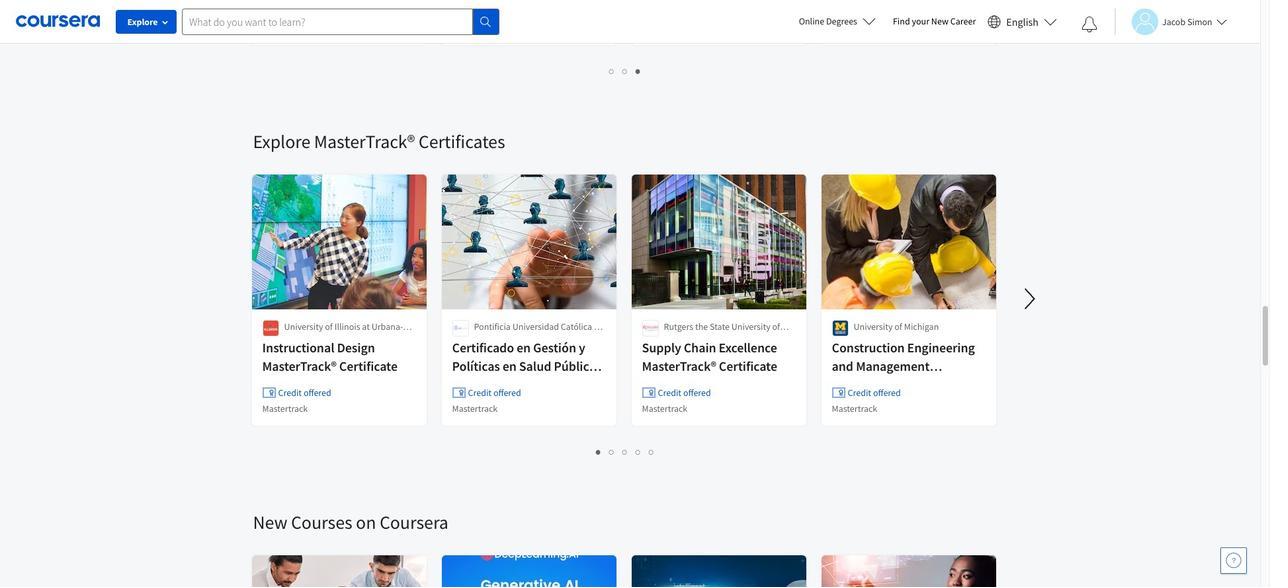 Task type: describe. For each thing, give the bounding box(es) containing it.
mastertrack® inside certificado en gestión y políticas en salud pública mastertrack® certificate
[[452, 376, 527, 393]]

certificate inside instructional design mastertrack® certificate
[[339, 358, 398, 374]]

2 vertical spatial new
[[253, 511, 287, 535]]

project for third guided project link from left
[[862, 22, 889, 34]]

credit offered for and
[[848, 387, 901, 399]]

credit offered for mastertrack®
[[278, 387, 331, 399]]

mastertrack for supply chain excellence mastertrack® certificate
[[642, 403, 688, 415]]

explore mastertrack® certificates
[[253, 130, 505, 154]]

offered for mastertrack®
[[304, 387, 331, 399]]

jersey
[[683, 334, 708, 346]]

university for instructional
[[284, 321, 323, 333]]

1 vertical spatial en
[[503, 358, 517, 374]]

new inside rutgers the state university of new jersey
[[664, 334, 681, 346]]

pontificia universidad católica de chile image
[[452, 320, 469, 337]]

rutgers the state university of new jersey
[[664, 321, 780, 346]]

urbana-
[[372, 321, 403, 333]]

1 guided project link from the left
[[250, 0, 428, 46]]

excellence
[[719, 339, 777, 356]]

of for instructional
[[325, 321, 333, 333]]

find your new career link
[[887, 13, 983, 30]]

mastertrack for construction engineering and management mastertrack® certificate
[[832, 403, 878, 415]]

explore button
[[116, 10, 177, 34]]

construction
[[832, 339, 905, 356]]

find your new career
[[893, 15, 976, 27]]

career
[[951, 15, 976, 27]]

university for construction
[[854, 321, 893, 333]]

ibm product manager professional certificate by ibm, skillup edtech, image
[[252, 556, 427, 588]]

next slide image
[[1014, 283, 1046, 315]]

5
[[649, 446, 654, 459]]

de
[[594, 321, 604, 333]]

1 button for 2 button associated with bottom 3 button
[[592, 445, 605, 460]]

michigan
[[904, 321, 939, 333]]

1 for top 3 button
[[609, 65, 615, 77]]

4
[[636, 446, 641, 459]]

champaign
[[284, 334, 329, 346]]

2 button for bottom 3 button
[[605, 445, 619, 460]]

engineering
[[908, 339, 975, 356]]

state
[[710, 321, 730, 333]]

4 button
[[632, 445, 645, 460]]

católica
[[561, 321, 592, 333]]

instructional
[[262, 339, 334, 356]]

3 for top 3 button
[[636, 65, 641, 77]]

university of illinois at urbana- champaign
[[284, 321, 403, 346]]

coursera
[[380, 511, 449, 535]]

pontificia universidad católica de chile
[[474, 321, 604, 346]]

certificado en gestión y políticas en salud pública mastertrack® certificate
[[452, 339, 596, 393]]

degrees
[[826, 15, 857, 27]]

certificate inside supply chain excellence mastertrack® certificate
[[719, 358, 777, 374]]

management
[[856, 358, 930, 374]]

5 button
[[645, 445, 658, 460]]

1 horizontal spatial en
[[517, 339, 531, 356]]

online degrees button
[[788, 7, 887, 36]]

university of michigan image
[[832, 320, 849, 337]]

generative ai for everyone course by deeplearning.ai, image
[[442, 556, 617, 588]]

mastertrack® inside supply chain excellence mastertrack® certificate
[[642, 358, 717, 374]]

offered for gestión
[[494, 387, 521, 399]]

1 vertical spatial 3 button
[[619, 445, 632, 460]]

courses
[[291, 511, 352, 535]]

credit for certificado en gestión y políticas en salud pública mastertrack® certificate
[[468, 387, 492, 399]]

guided for second guided project link from right
[[452, 22, 480, 34]]

the
[[695, 321, 708, 333]]

your
[[912, 15, 930, 27]]

credit offered for gestión
[[468, 387, 521, 399]]

salud
[[519, 358, 551, 374]]

What do you want to learn? text field
[[182, 8, 473, 35]]

at
[[362, 321, 370, 333]]

offered for excellence
[[683, 387, 711, 399]]

2 guided project link from the left
[[440, 0, 618, 46]]

mastertrack® inside construction engineering and management mastertrack® certificate
[[832, 376, 906, 393]]

0 vertical spatial 3 button
[[632, 64, 645, 79]]



Task type: vqa. For each thing, say whether or not it's contained in the screenshot.
'Ruby' at the top right
no



Task type: locate. For each thing, give the bounding box(es) containing it.
new courses on coursera
[[253, 511, 449, 535]]

None search field
[[182, 8, 500, 35]]

1 horizontal spatial guided project link
[[440, 0, 618, 46]]

0 vertical spatial 3
[[636, 65, 641, 77]]

2 offered from the left
[[494, 387, 521, 399]]

offered down the salud on the left bottom
[[494, 387, 521, 399]]

1 credit from the left
[[278, 387, 302, 399]]

2 credit offered from the left
[[468, 387, 521, 399]]

find
[[893, 15, 910, 27]]

microsoft power bi data analyst professional certificate by microsoft, image
[[821, 556, 997, 588]]

3 project from the left
[[862, 22, 889, 34]]

offered for and
[[873, 387, 901, 399]]

guided
[[262, 22, 290, 34], [452, 22, 480, 34], [832, 22, 860, 34]]

en left the salud on the left bottom
[[503, 358, 517, 374]]

explore
[[127, 16, 158, 28], [253, 130, 311, 154]]

rutgers the state university of new jersey image
[[642, 320, 659, 337]]

certificate inside construction engineering and management mastertrack® certificate
[[909, 376, 967, 393]]

credit for supply chain excellence mastertrack® certificate
[[658, 387, 682, 399]]

certificate
[[339, 358, 398, 374], [719, 358, 777, 374], [529, 376, 588, 393], [909, 376, 967, 393]]

en up the salud on the left bottom
[[517, 339, 531, 356]]

new right the 'your'
[[931, 15, 949, 27]]

chain
[[684, 339, 716, 356]]

políticas
[[452, 358, 500, 374]]

1 guided project from the left
[[262, 22, 320, 34]]

2 horizontal spatial guided project
[[832, 22, 889, 34]]

3 university from the left
[[854, 321, 893, 333]]

offered down instructional design mastertrack® certificate at the bottom left
[[304, 387, 331, 399]]

of
[[325, 321, 333, 333], [772, 321, 780, 333], [895, 321, 902, 333]]

1 vertical spatial explore
[[253, 130, 311, 154]]

1 vertical spatial 1 button
[[592, 445, 605, 460]]

simon
[[1188, 16, 1213, 27]]

of left michigan
[[895, 321, 902, 333]]

explore inside dropdown button
[[127, 16, 158, 28]]

2 mastertrack from the left
[[452, 403, 498, 415]]

university
[[284, 321, 323, 333], [732, 321, 771, 333], [854, 321, 893, 333]]

2 horizontal spatial of
[[895, 321, 902, 333]]

credit offered down supply chain excellence mastertrack® certificate
[[658, 387, 711, 399]]

1 offered from the left
[[304, 387, 331, 399]]

offered
[[304, 387, 331, 399], [494, 387, 521, 399], [683, 387, 711, 399], [873, 387, 901, 399]]

of left illinois
[[325, 321, 333, 333]]

rutgers
[[664, 321, 694, 333]]

certificate down design
[[339, 358, 398, 374]]

3 offered from the left
[[683, 387, 711, 399]]

guided for third guided project link from left
[[832, 22, 860, 34]]

3 credit offered from the left
[[658, 387, 711, 399]]

3 guided project link from the left
[[820, 0, 997, 46]]

pontificia
[[474, 321, 511, 333]]

3 for bottom 3 button
[[623, 446, 628, 459]]

2 button
[[619, 64, 632, 79], [605, 445, 619, 460]]

university of illinois at urbana-champaign image
[[262, 320, 279, 337]]

0 horizontal spatial explore
[[127, 16, 158, 28]]

credit offered down políticas
[[468, 387, 521, 399]]

1 horizontal spatial explore
[[253, 130, 311, 154]]

online degrees
[[799, 15, 857, 27]]

4 mastertrack from the left
[[832, 403, 878, 415]]

2 for top 3 button
[[623, 65, 628, 77]]

credit offered
[[278, 387, 331, 399], [468, 387, 521, 399], [658, 387, 711, 399], [848, 387, 901, 399]]

offered down management
[[873, 387, 901, 399]]

0 vertical spatial new
[[931, 15, 949, 27]]

project for second guided project link from right
[[482, 22, 510, 34]]

certificate down pública
[[529, 376, 588, 393]]

0 vertical spatial list
[[253, 64, 997, 79]]

of up excellence
[[772, 321, 780, 333]]

mastertrack® inside instructional design mastertrack® certificate
[[262, 358, 337, 374]]

1 horizontal spatial 1
[[609, 65, 615, 77]]

credit offered for excellence
[[658, 387, 711, 399]]

1 project from the left
[[292, 22, 320, 34]]

mastertrack for certificado en gestión y políticas en salud pública mastertrack® certificate
[[452, 403, 498, 415]]

1 of from the left
[[325, 321, 333, 333]]

jacob
[[1163, 16, 1186, 27]]

offered down supply chain excellence mastertrack® certificate
[[683, 387, 711, 399]]

new left courses
[[253, 511, 287, 535]]

0 horizontal spatial new
[[253, 511, 287, 535]]

1 vertical spatial list
[[253, 445, 997, 460]]

university inside rutgers the state university of new jersey
[[732, 321, 771, 333]]

1 horizontal spatial guided
[[452, 22, 480, 34]]

pública
[[554, 358, 596, 374]]

jacob simon button
[[1115, 8, 1227, 35]]

english
[[1007, 15, 1039, 28]]

project for 3rd guided project link from the right
[[292, 22, 320, 34]]

guided project
[[262, 22, 320, 34], [452, 22, 510, 34], [832, 22, 889, 34]]

0 horizontal spatial guided project
[[262, 22, 320, 34]]

0 vertical spatial 2
[[623, 65, 628, 77]]

3 guided project from the left
[[832, 22, 889, 34]]

illinois
[[335, 321, 360, 333]]

1 button
[[605, 64, 619, 79], [592, 445, 605, 460]]

2 horizontal spatial guided project link
[[820, 0, 997, 46]]

2 guided from the left
[[452, 22, 480, 34]]

list
[[253, 64, 997, 79], [253, 445, 997, 460]]

2 university from the left
[[732, 321, 771, 333]]

mastertrack down and
[[832, 403, 878, 415]]

credit
[[278, 387, 302, 399], [468, 387, 492, 399], [658, 387, 682, 399], [848, 387, 871, 399]]

university inside university of illinois at urbana- champaign
[[284, 321, 323, 333]]

2 guided project from the left
[[452, 22, 510, 34]]

coursera image
[[16, 11, 100, 32]]

instructional design mastertrack® certificate
[[262, 339, 398, 374]]

construction engineering and management mastertrack® certificate
[[832, 339, 975, 393]]

2 of from the left
[[772, 321, 780, 333]]

online
[[799, 15, 825, 27]]

guided for 3rd guided project link from the right
[[262, 22, 290, 34]]

1 horizontal spatial of
[[772, 321, 780, 333]]

1 horizontal spatial new
[[664, 334, 681, 346]]

1 credit offered from the left
[[278, 387, 331, 399]]

1 button for top 3 button's 2 button
[[605, 64, 619, 79]]

3 mastertrack from the left
[[642, 403, 688, 415]]

2 horizontal spatial university
[[854, 321, 893, 333]]

0 horizontal spatial guided
[[262, 22, 290, 34]]

0 horizontal spatial guided project link
[[250, 0, 428, 46]]

0 vertical spatial 2 button
[[619, 64, 632, 79]]

0 horizontal spatial 2
[[609, 446, 615, 459]]

credit down políticas
[[468, 387, 492, 399]]

3 of from the left
[[895, 321, 902, 333]]

1 horizontal spatial project
[[482, 22, 510, 34]]

0 vertical spatial explore
[[127, 16, 158, 28]]

generative ai fundamentals specialization by ibm, image
[[632, 556, 807, 588]]

universidad
[[513, 321, 559, 333]]

0 horizontal spatial 3
[[623, 446, 628, 459]]

help center image
[[1226, 553, 1242, 569]]

credit for construction engineering and management mastertrack® certificate
[[848, 387, 871, 399]]

2 project from the left
[[482, 22, 510, 34]]

credit down instructional
[[278, 387, 302, 399]]

2
[[623, 65, 628, 77], [609, 446, 615, 459]]

certificates
[[419, 130, 505, 154]]

mastertrack down instructional
[[262, 403, 308, 415]]

new courses on coursera carousel element
[[246, 471, 1270, 588]]

show notifications image
[[1082, 17, 1098, 32]]

2 horizontal spatial project
[[862, 22, 889, 34]]

2 inside explore mastertrack® certificates carousel element
[[609, 446, 615, 459]]

supply
[[642, 339, 681, 356]]

certificado
[[452, 339, 514, 356]]

2 horizontal spatial new
[[931, 15, 949, 27]]

of inside rutgers the state university of new jersey
[[772, 321, 780, 333]]

3 credit from the left
[[658, 387, 682, 399]]

of inside university of illinois at urbana- champaign
[[325, 321, 333, 333]]

university up champaign
[[284, 321, 323, 333]]

chile
[[474, 334, 494, 346]]

of for construction
[[895, 321, 902, 333]]

gestión
[[533, 339, 576, 356]]

1 vertical spatial 2 button
[[605, 445, 619, 460]]

1 university from the left
[[284, 321, 323, 333]]

certificate inside certificado en gestión y políticas en salud pública mastertrack® certificate
[[529, 376, 588, 393]]

mastertrack up "5"
[[642, 403, 688, 415]]

0 horizontal spatial en
[[503, 358, 517, 374]]

3 guided from the left
[[832, 22, 860, 34]]

0 horizontal spatial university
[[284, 321, 323, 333]]

0 vertical spatial 1 button
[[605, 64, 619, 79]]

2 list from the top
[[253, 445, 997, 460]]

university up excellence
[[732, 321, 771, 333]]

jacob simon
[[1163, 16, 1213, 27]]

university up construction
[[854, 321, 893, 333]]

and
[[832, 358, 854, 374]]

0 horizontal spatial 1
[[596, 446, 601, 459]]

0 horizontal spatial of
[[325, 321, 333, 333]]

0 horizontal spatial project
[[292, 22, 320, 34]]

2 credit from the left
[[468, 387, 492, 399]]

credit for instructional design mastertrack® certificate
[[278, 387, 302, 399]]

1 horizontal spatial 3
[[636, 65, 641, 77]]

explore for explore
[[127, 16, 158, 28]]

design
[[337, 339, 375, 356]]

project
[[292, 22, 320, 34], [482, 22, 510, 34], [862, 22, 889, 34]]

3
[[636, 65, 641, 77], [623, 446, 628, 459]]

new down rutgers
[[664, 334, 681, 346]]

0 vertical spatial 1
[[609, 65, 615, 77]]

1 vertical spatial 2
[[609, 446, 615, 459]]

supply chain excellence mastertrack® certificate
[[642, 339, 777, 374]]

university of michigan
[[854, 321, 939, 333]]

explore mastertrack® certificates carousel element
[[246, 90, 1270, 471]]

mastertrack
[[262, 403, 308, 415], [452, 403, 498, 415], [642, 403, 688, 415], [832, 403, 878, 415]]

1 horizontal spatial guided project
[[452, 22, 510, 34]]

3 inside explore mastertrack® certificates carousel element
[[623, 446, 628, 459]]

guided project link
[[250, 0, 428, 46], [440, 0, 618, 46], [820, 0, 997, 46]]

1 button inside explore mastertrack® certificates carousel element
[[592, 445, 605, 460]]

explore for explore mastertrack® certificates
[[253, 130, 311, 154]]

mastertrack for instructional design mastertrack® certificate
[[262, 403, 308, 415]]

4 credit from the left
[[848, 387, 871, 399]]

1 horizontal spatial 2
[[623, 65, 628, 77]]

certificate down excellence
[[719, 358, 777, 374]]

3 button
[[632, 64, 645, 79], [619, 445, 632, 460]]

certificate down engineering
[[909, 376, 967, 393]]

credit down supply
[[658, 387, 682, 399]]

0 vertical spatial en
[[517, 339, 531, 356]]

1 vertical spatial 3
[[623, 446, 628, 459]]

on
[[356, 511, 376, 535]]

1 mastertrack from the left
[[262, 403, 308, 415]]

2 for bottom 3 button
[[609, 446, 615, 459]]

mastertrack down políticas
[[452, 403, 498, 415]]

1 list from the top
[[253, 64, 997, 79]]

credit down and
[[848, 387, 871, 399]]

y
[[579, 339, 585, 356]]

new
[[931, 15, 949, 27], [664, 334, 681, 346], [253, 511, 287, 535]]

4 offered from the left
[[873, 387, 901, 399]]

1 inside explore mastertrack® certificates carousel element
[[596, 446, 601, 459]]

mastertrack®
[[314, 130, 415, 154], [262, 358, 337, 374], [642, 358, 717, 374], [452, 376, 527, 393], [832, 376, 906, 393]]

list inside explore mastertrack® certificates carousel element
[[253, 445, 997, 460]]

english button
[[983, 0, 1063, 43]]

1 vertical spatial 1
[[596, 446, 601, 459]]

1 horizontal spatial university
[[732, 321, 771, 333]]

4 credit offered from the left
[[848, 387, 901, 399]]

credit offered down instructional design mastertrack® certificate at the bottom left
[[278, 387, 331, 399]]

credit offered down management
[[848, 387, 901, 399]]

en
[[517, 339, 531, 356], [503, 358, 517, 374]]

1 vertical spatial new
[[664, 334, 681, 346]]

1 for bottom 3 button
[[596, 446, 601, 459]]

1
[[609, 65, 615, 77], [596, 446, 601, 459]]

2 button for top 3 button
[[619, 64, 632, 79]]

1 guided from the left
[[262, 22, 290, 34]]

2 horizontal spatial guided
[[832, 22, 860, 34]]



